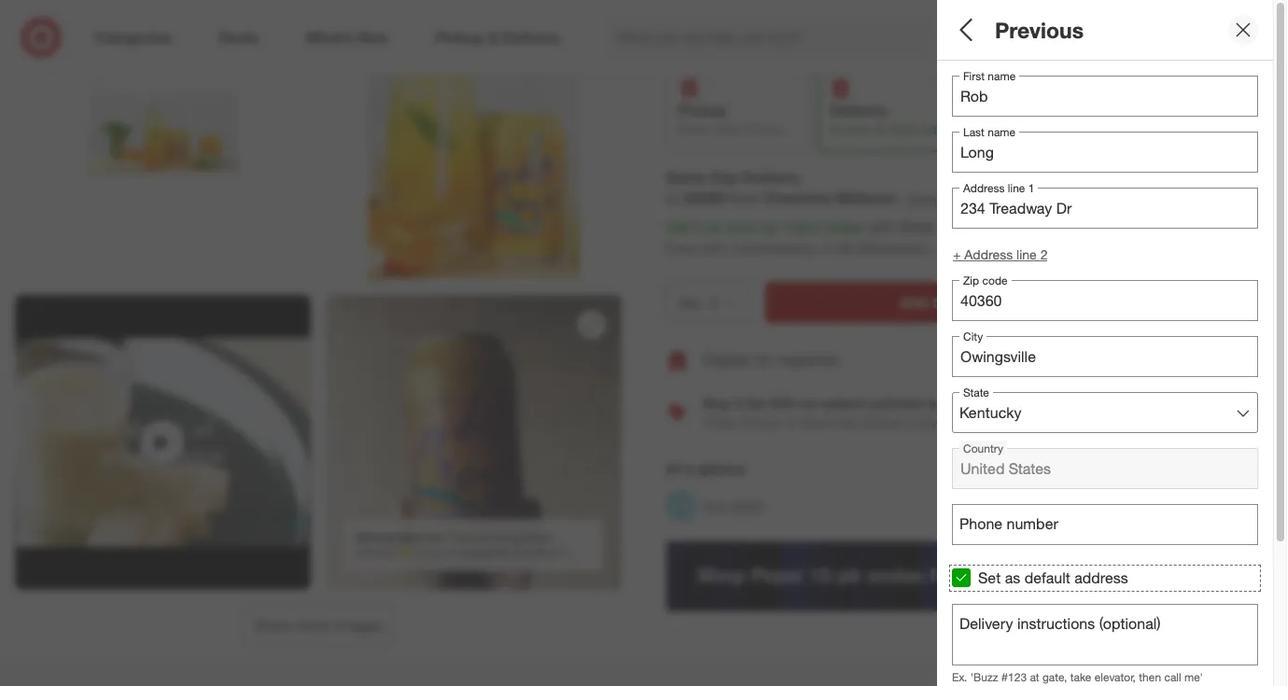 Task type: locate. For each thing, give the bounding box(es) containing it.
1 vertical spatial same day delivery
[[666, 167, 800, 186]]

12pm right as at the top
[[889, 122, 918, 136]]

pickup down 3 on the bottom right
[[741, 414, 781, 430]]

thankful for guiltless options! 💛 0-cal, 0-sweetener, 0-sodium! #lacroix
[[356, 531, 565, 575]]

0 vertical spatial same
[[953, 16, 1011, 43]]

gate,
[[1043, 670, 1068, 684]]

0-
[[416, 546, 427, 560], [447, 546, 457, 560], [514, 546, 525, 560]]

call
[[1165, 670, 1182, 684]]

search
[[1039, 29, 1083, 48]]

2 right the line
[[1041, 247, 1048, 262]]

0 horizontal spatial 12pm
[[784, 217, 822, 236]]

0 vertical spatial pickup
[[679, 101, 727, 119]]

0 horizontal spatial day
[[711, 167, 738, 186]]

1 vertical spatial more
[[296, 617, 330, 636]]

item inside add item button
[[1243, 352, 1265, 366]]

12pm down the charlotte
[[784, 217, 822, 236]]

order
[[704, 414, 737, 430]]

within
[[714, 122, 743, 136]]

1 vertical spatial with
[[700, 239, 728, 257]]

change
[[906, 190, 952, 206]]

28269
[[684, 189, 725, 207]]

same down on
[[800, 414, 833, 430]]

ex.
[[953, 670, 968, 684]]

for left this
[[749, 24, 765, 40]]

or down $10
[[784, 414, 796, 430]]

details button
[[949, 412, 991, 433]]

image gallery element
[[15, 0, 622, 647]]

0 vertical spatial with
[[868, 217, 895, 236]]

1 horizontal spatial same day delivery
[[953, 16, 1145, 43]]

add item
[[1219, 352, 1265, 366]]

0 vertical spatial item
[[793, 24, 818, 40]]

see
[[683, 24, 706, 40]]

1 horizontal spatial item
[[1243, 352, 1265, 366]]

What can we help you find? suggestions appear below search field
[[606, 17, 1052, 58]]

cal,
[[427, 546, 444, 560]]

this
[[768, 24, 789, 40]]

0 vertical spatial same day delivery
[[953, 16, 1145, 43]]

more right show
[[296, 617, 330, 636]]

same left search
[[953, 16, 1011, 43]]

0 horizontal spatial 2
[[746, 122, 752, 136]]

eligible for registries
[[704, 350, 839, 369]]

0- down guiltless
[[514, 546, 525, 560]]

lacroix
[[868, 394, 923, 412]]

day
[[1017, 16, 1056, 43], [711, 167, 738, 186], [837, 414, 860, 430]]

delivery inside delivery as soon as 12pm today
[[830, 101, 888, 119]]

12pm
[[889, 122, 918, 136], [784, 217, 822, 236]]

as right as at the top
[[874, 122, 886, 136]]

2 vertical spatial same
[[800, 414, 833, 430]]

address
[[1039, 415, 1086, 431], [1075, 569, 1129, 587]]

same day delivery dialog
[[938, 0, 1288, 686]]

1 horizontal spatial 2
[[1041, 247, 1048, 262]]

learn more button
[[936, 238, 1004, 259]]

12pm inside the get it as soon as 12pm today with shipt free with membership or $9.99/delivery learn more
[[784, 217, 822, 236]]

3 0- from the left
[[514, 546, 525, 560]]

or inside the get it as soon as 12pm today with shipt free with membership or $9.99/delivery learn more
[[820, 239, 834, 257]]

then
[[1140, 670, 1162, 684]]

today down the midtown
[[826, 217, 863, 236]]

non-gmo button
[[666, 485, 764, 526]]

with up $9.99/delivery
[[868, 217, 895, 236]]

shipt
[[899, 217, 934, 236]]

@living.light.now
[[356, 531, 445, 545]]

#123
[[1002, 670, 1027, 684]]

thankful
[[448, 531, 491, 545]]

for right 3 on the bottom right
[[747, 394, 767, 412]]

same up to 28269
[[666, 167, 707, 186]]

1 horizontal spatial to
[[933, 293, 947, 311]]

0 horizontal spatial to
[[666, 189, 680, 207]]

1 horizontal spatial with
[[868, 217, 895, 236]]

0 horizontal spatial pickup
[[679, 101, 727, 119]]

0 horizontal spatial soon
[[727, 217, 760, 236]]

1 vertical spatial or
[[784, 414, 796, 430]]

2 inside pickup ready within 2 hours
[[746, 122, 752, 136]]

with down it
[[700, 239, 728, 257]]

2 for +
[[1041, 247, 1048, 262]]

see 1 deal for this item link
[[666, 20, 1273, 46]]

add for add item
[[1219, 352, 1240, 366]]

for up sweetener,
[[494, 531, 508, 545]]

beverages
[[928, 394, 1001, 412]]

to
[[666, 189, 680, 207], [933, 293, 947, 311], [1090, 415, 1102, 431]]

item
[[793, 24, 818, 40], [1243, 352, 1265, 366]]

1 horizontal spatial more
[[973, 240, 1003, 256]]

2 left hours
[[746, 122, 752, 136]]

default
[[1025, 569, 1071, 587]]

set
[[979, 569, 1001, 587]]

2 horizontal spatial day
[[1017, 16, 1056, 43]]

None text field
[[953, 76, 1259, 117], [953, 132, 1259, 173], [953, 188, 1259, 229], [953, 76, 1259, 117], [953, 132, 1259, 173], [953, 188, 1259, 229]]

0 vertical spatial more
[[973, 240, 1003, 256]]

0 horizontal spatial today
[[826, 217, 863, 236]]

2 horizontal spatial to
[[1090, 415, 1102, 431]]

0 vertical spatial soon
[[846, 122, 871, 136]]

soon down from
[[727, 217, 760, 236]]

0- right cal,
[[447, 546, 457, 560]]

item right this
[[793, 24, 818, 40]]

at
[[1031, 670, 1040, 684]]

0 horizontal spatial 0-
[[416, 546, 427, 560]]

soon right as at the top
[[846, 122, 871, 136]]

2 horizontal spatial 0-
[[514, 546, 525, 560]]

add
[[900, 293, 928, 311], [1219, 352, 1240, 366], [1248, 404, 1272, 420], [994, 415, 1018, 431]]

for
[[749, 24, 765, 40], [756, 350, 774, 369], [747, 394, 767, 412], [494, 531, 508, 545]]

buy 3 for $10 on select lacroix beverages
[[704, 394, 1001, 412]]

add inside add to cart button
[[900, 293, 928, 311]]

1 horizontal spatial pickup
[[741, 414, 781, 430]]

2 inside previous dialog
[[1041, 247, 1048, 262]]

0 horizontal spatial same day delivery
[[666, 167, 800, 186]]

advertisement region
[[666, 541, 1273, 611]]

$10
[[771, 394, 795, 412]]

None telephone field
[[953, 280, 1259, 321], [953, 504, 1259, 545], [953, 280, 1259, 321], [953, 504, 1259, 545]]

1 vertical spatial soon
[[727, 217, 760, 236]]

2 0- from the left
[[447, 546, 457, 560]]

today inside the get it as soon as 12pm today with shipt free with membership or $9.99/delivery learn more
[[826, 217, 863, 236]]

1
[[710, 24, 717, 40]]

for inside thankful for guiltless options! 💛 0-cal, 0-sweetener, 0-sodium! #lacroix
[[494, 531, 508, 545]]

delivery
[[1062, 16, 1145, 43], [830, 101, 888, 119], [742, 167, 800, 186], [863, 414, 910, 430]]

1 horizontal spatial day
[[837, 414, 860, 430]]

1 vertical spatial address
[[1075, 569, 1129, 587]]

sponsored
[[1218, 613, 1273, 627]]

me'
[[1185, 670, 1204, 684]]

options!
[[356, 546, 396, 560]]

2 vertical spatial to
[[1090, 415, 1102, 431]]

1 horizontal spatial today
[[921, 122, 949, 136]]

or down from charlotte midtown
[[820, 239, 834, 257]]

to left 'cart'
[[933, 293, 947, 311]]

as inside previous dialog
[[1006, 569, 1021, 587]]

photo from @living.light.now, 8 of 11 image
[[326, 295, 622, 591]]

same
[[953, 16, 1011, 43], [666, 167, 707, 186], [800, 414, 833, 430]]

soon
[[846, 122, 871, 136], [727, 217, 760, 236]]

charlotte
[[764, 189, 831, 207]]

item up the add button
[[1243, 352, 1265, 366]]

0 vertical spatial or
[[820, 239, 834, 257]]

take
[[1071, 670, 1092, 684]]

2 for pickup
[[746, 122, 752, 136]]

membership
[[732, 239, 816, 257]]

an
[[1021, 415, 1036, 431]]

at a glance
[[666, 459, 746, 478]]

0 horizontal spatial item
[[793, 24, 818, 40]]

to left check
[[1090, 415, 1102, 431]]

deal
[[721, 24, 746, 40]]

0 vertical spatial today
[[921, 122, 949, 136]]

None text field
[[953, 336, 1259, 377], [953, 448, 1259, 489], [953, 604, 1259, 665], [953, 336, 1259, 377], [953, 448, 1259, 489], [953, 604, 1259, 665]]

2 horizontal spatial same
[[953, 16, 1011, 43]]

delivery inside dialog
[[1062, 16, 1145, 43]]

today left not
[[921, 122, 949, 136]]

with
[[868, 217, 895, 236], [700, 239, 728, 257]]

1 vertical spatial today
[[826, 217, 863, 236]]

1 vertical spatial item
[[1243, 352, 1265, 366]]

address down to: on the bottom
[[1039, 415, 1086, 431]]

more right +
[[973, 240, 1003, 256]]

1 vertical spatial to
[[933, 293, 947, 311]]

'buzz
[[971, 670, 999, 684]]

💛
[[399, 546, 413, 560]]

cart
[[951, 293, 980, 311]]

soon inside the get it as soon as 12pm today with shipt free with membership or $9.99/delivery learn more
[[727, 217, 760, 236]]

2 vertical spatial day
[[837, 414, 860, 430]]

address inside previous dialog
[[1075, 569, 1129, 587]]

1 vertical spatial pickup
[[741, 414, 781, 430]]

1 horizontal spatial 0-
[[447, 546, 457, 560]]

0 vertical spatial 2
[[746, 122, 752, 136]]

address right default
[[1075, 569, 1129, 587]]

0 vertical spatial address
[[1039, 415, 1086, 431]]

shipping
[[983, 102, 1046, 120]]

item inside see 1 deal for this item link
[[793, 24, 818, 40]]

1 vertical spatial 12pm
[[784, 217, 822, 236]]

0 vertical spatial day
[[1017, 16, 1056, 43]]

1 horizontal spatial 12pm
[[889, 122, 918, 136]]

search button
[[1039, 17, 1083, 62]]

1 vertical spatial 2
[[1041, 247, 1048, 262]]

0 horizontal spatial same
[[666, 167, 707, 186]]

0 horizontal spatial with
[[700, 239, 728, 257]]

images
[[334, 617, 383, 636]]

add for add
[[1248, 404, 1272, 420]]

add for add to cart
[[900, 293, 928, 311]]

0- right 💛
[[416, 546, 427, 560]]

1 vertical spatial same
[[666, 167, 707, 186]]

0 vertical spatial 12pm
[[889, 122, 918, 136]]

to:
[[1057, 392, 1079, 413]]

pickup
[[679, 101, 727, 119], [741, 414, 781, 430]]

1 horizontal spatial soon
[[846, 122, 871, 136]]

pickup ready within 2 hours
[[679, 101, 784, 136]]

12pm inside delivery as soon as 12pm today
[[889, 122, 918, 136]]

more
[[973, 240, 1003, 256], [296, 617, 330, 636]]

ready
[[679, 122, 710, 136]]

as right set
[[1006, 569, 1021, 587]]

1 horizontal spatial or
[[820, 239, 834, 257]]

0 horizontal spatial more
[[296, 617, 330, 636]]

add inside add item button
[[1219, 352, 1240, 366]]

1 0- from the left
[[416, 546, 427, 560]]

to up get on the right
[[666, 189, 680, 207]]

add inside button
[[1248, 404, 1272, 420]]

pickup up ready
[[679, 101, 727, 119]]



Task type: vqa. For each thing, say whether or not it's contained in the screenshot.
Sur La Table Kitchen Essentials 5qt Air Fryer image
no



Task type: describe. For each thing, give the bounding box(es) containing it.
delivery as soon as 12pm today
[[830, 101, 949, 136]]

show more images
[[254, 617, 383, 636]]

today inside delivery as soon as 12pm today
[[921, 122, 949, 136]]

free
[[666, 239, 696, 257]]

$9.99/delivery
[[838, 239, 932, 257]]

availability
[[1144, 415, 1204, 431]]

previous
[[996, 16, 1084, 43]]

buy 3 for $10 on select lacroix beverages link
[[704, 394, 1001, 412]]

change button
[[905, 188, 953, 209]]

not
[[983, 123, 1001, 137]]

as right it
[[707, 217, 722, 236]]

line
[[1017, 247, 1037, 262]]

previous button
[[953, 15, 1086, 45]]

details
[[950, 414, 990, 430]]

at
[[666, 459, 682, 478]]

non-
[[704, 497, 733, 513]]

as
[[830, 122, 843, 136]]

deliver
[[994, 392, 1052, 413]]

add item button
[[1194, 345, 1273, 375]]

+ address line 2
[[954, 247, 1048, 262]]

get it as soon as 12pm today with shipt free with membership or $9.99/delivery learn more
[[666, 217, 1003, 257]]

Set as default address checkbox
[[953, 569, 971, 588]]

eligible
[[704, 350, 752, 369]]

pickup inside pickup ready within 2 hours
[[679, 101, 727, 119]]

learn
[[937, 240, 970, 256]]

shipping not available
[[983, 102, 1048, 137]]

gmo
[[733, 497, 764, 513]]

for inside see 1 deal for this item link
[[749, 24, 765, 40]]

+
[[954, 247, 961, 262]]

select
[[821, 394, 864, 412]]

order pickup or same day delivery only
[[704, 414, 938, 430]]

soon inside delivery as soon as 12pm today
[[846, 122, 871, 136]]

a
[[686, 459, 694, 478]]

show
[[254, 617, 292, 636]]

registries
[[778, 350, 839, 369]]

to 28269
[[666, 189, 725, 207]]

lacroix sparkling water tangerine - 8pk/12 fl oz cans, 5 of 11 image
[[15, 0, 311, 280]]

set as default address
[[979, 569, 1129, 587]]

see 1 deal for this item
[[683, 24, 818, 40]]

lacroix sparkling water tangerine - 8pk/12 fl oz cans, 7 of 11, play video image
[[15, 295, 311, 591]]

from
[[729, 189, 760, 207]]

only
[[914, 414, 938, 430]]

on
[[799, 394, 817, 412]]

show more images button
[[242, 606, 395, 647]]

to inside deliver to: add an address to check availability
[[1090, 415, 1102, 431]]

0 horizontal spatial or
[[784, 414, 796, 430]]

add button
[[1247, 402, 1273, 423]]

sodium!
[[525, 546, 565, 560]]

elevator,
[[1095, 670, 1137, 684]]

add inside deliver to: add an address to check availability
[[994, 415, 1018, 431]]

lacroix sparkling water tangerine - 8pk/12 fl oz cans, 6 of 11 image
[[326, 0, 622, 280]]

as inside delivery as soon as 12pm today
[[874, 122, 886, 136]]

ex. 'buzz #123 at gate, take elevator, then call me'
[[953, 670, 1204, 684]]

more inside the get it as soon as 12pm today with shipt free with membership or $9.99/delivery learn more
[[973, 240, 1003, 256]]

glance
[[698, 459, 746, 478]]

get
[[666, 217, 691, 236]]

address
[[965, 247, 1014, 262]]

buy
[[704, 394, 731, 412]]

1 horizontal spatial same
[[800, 414, 833, 430]]

as up 'membership'
[[764, 217, 779, 236]]

from charlotte midtown
[[729, 189, 897, 207]]

it
[[695, 217, 703, 236]]

add to cart button
[[766, 282, 1115, 323]]

same inside same day delivery dialog
[[953, 16, 1011, 43]]

same day delivery inside dialog
[[953, 16, 1145, 43]]

address inside deliver to: add an address to check availability
[[1039, 415, 1086, 431]]

to inside button
[[933, 293, 947, 311]]

for right eligible
[[756, 350, 774, 369]]

+ address line 2 link
[[953, 245, 1049, 265]]

1 vertical spatial day
[[711, 167, 738, 186]]

midtown
[[835, 189, 897, 207]]

3
[[735, 394, 743, 412]]

day inside dialog
[[1017, 16, 1056, 43]]

sweetener,
[[457, 546, 511, 560]]

0 vertical spatial to
[[666, 189, 680, 207]]

generic shipt shopper carrying bags image
[[999, 94, 1226, 351]]

more inside button
[[296, 617, 330, 636]]

check
[[1105, 415, 1140, 431]]

hours
[[755, 122, 784, 136]]

previous dialog
[[938, 0, 1288, 686]]

non-gmo
[[704, 497, 764, 513]]

deliver to: add an address to check availability
[[994, 392, 1204, 431]]

add to cart
[[900, 293, 980, 311]]

available
[[1004, 123, 1048, 137]]



